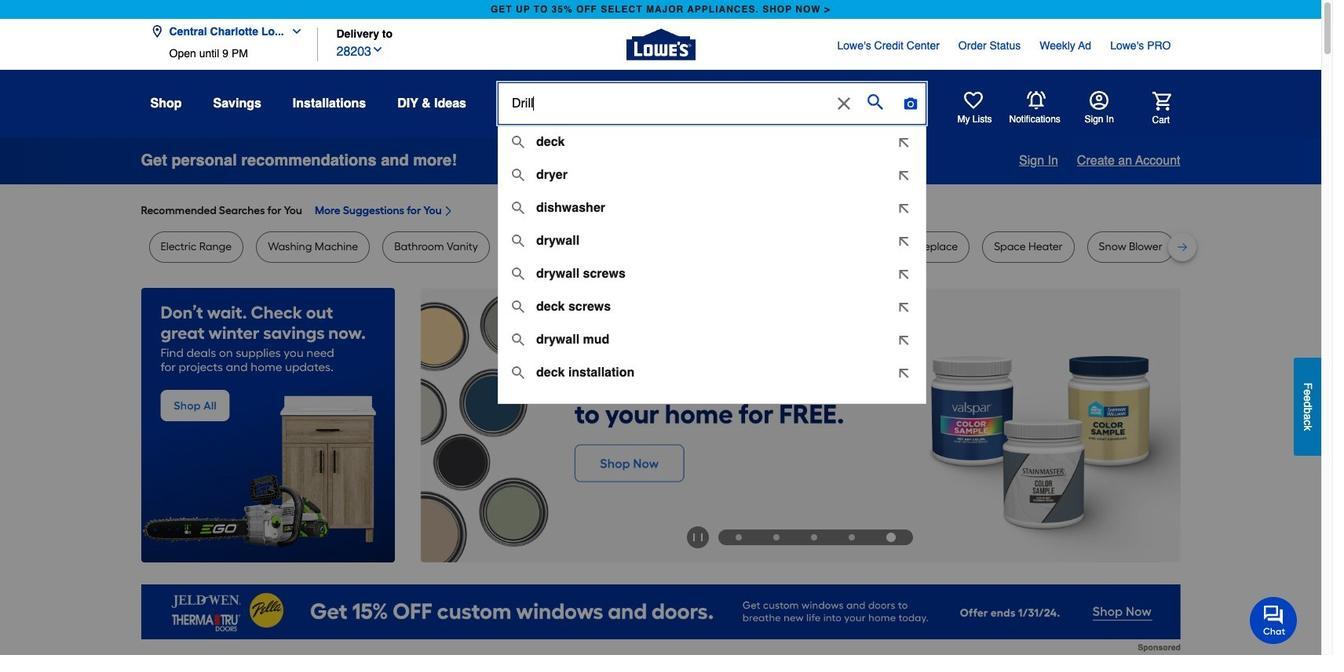 Task type: vqa. For each thing, say whether or not it's contained in the screenshot.
Cabinet
no



Task type: describe. For each thing, give the bounding box(es) containing it.
camera image
[[903, 96, 919, 112]]

lowe's home improvement account image
[[1090, 91, 1108, 110]]

arrow right image
[[1152, 426, 1167, 441]]

arrow left image
[[433, 426, 449, 441]]

search image
[[868, 94, 883, 110]]

lowe's home improvement lists image
[[964, 91, 983, 110]]

lowe's home improvement notification center image
[[1027, 91, 1046, 110]]

get paint samples shipped to your home for free. image
[[420, 288, 1181, 563]]

lowe's home improvement logo image
[[626, 10, 695, 79]]

clear image
[[835, 94, 854, 113]]



Task type: locate. For each thing, give the bounding box(es) containing it.
None search field
[[498, 82, 927, 142]]

chevron down image
[[371, 43, 384, 55]]

scroll to item #2 image
[[758, 535, 796, 541]]

lowe's home improvement cart image
[[1152, 91, 1171, 110]]

scroll to item #4 image
[[833, 535, 871, 541]]

scroll to item #5 element
[[871, 533, 912, 543]]

advertisement element
[[141, 585, 1181, 652]]

chevron right image
[[442, 205, 454, 218]]

Search Query text field
[[499, 83, 830, 124]]

scroll to item #3 image
[[796, 535, 833, 541]]

chevron down image
[[284, 25, 303, 38]]

don't wait. check out great winter savings on supplies you need for projects and home updates. image
[[141, 288, 395, 563]]

location image
[[150, 25, 163, 38]]

clear element
[[832, 83, 857, 124]]

scroll to item #1 image
[[720, 535, 758, 541]]

chat invite button image
[[1250, 597, 1298, 644]]



